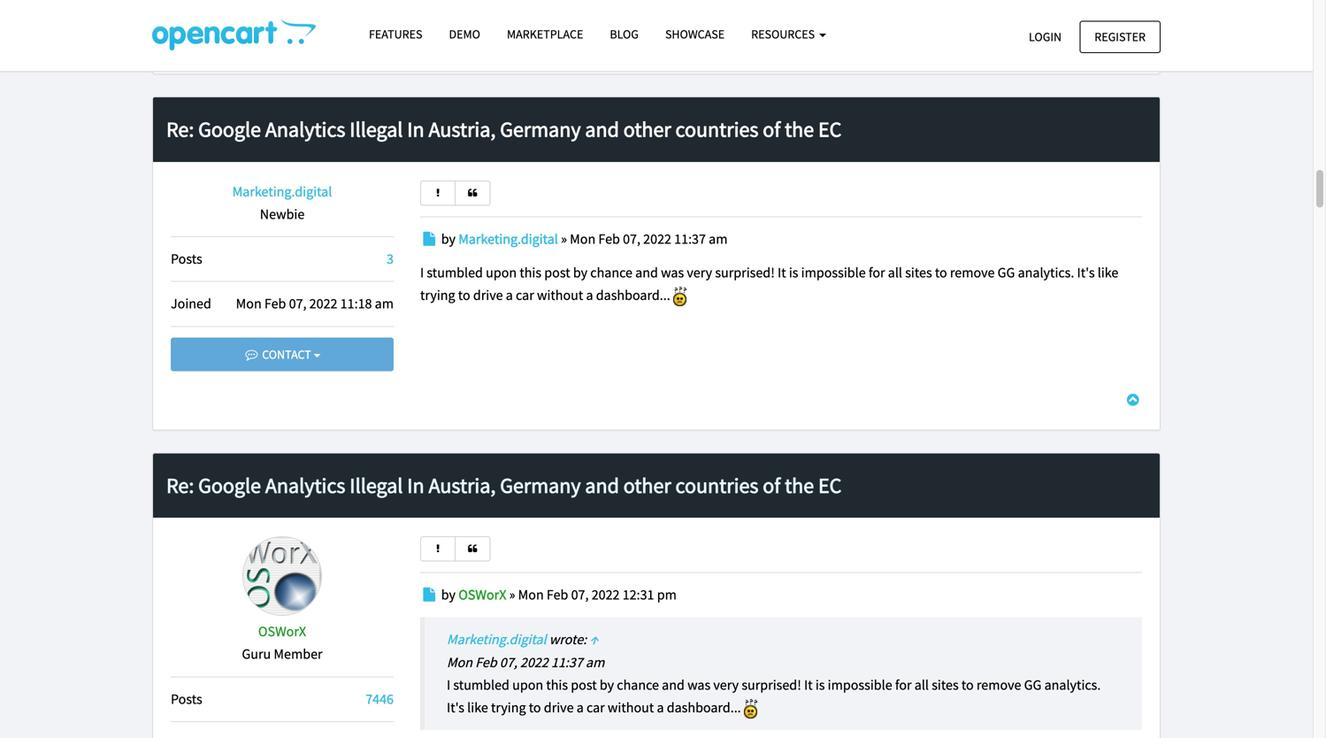 Task type: describe. For each thing, give the bounding box(es) containing it.
1 re: google analytics illegal in austria, germany and other countries of the ec from the top
[[166, 116, 842, 143]]

marketing.digital for wrote:
[[447, 631, 547, 649]]

sites inside i stumbled upon this post by chance and was very surprised! it is impossible for all sites to remove gg analytics. it's like trying to drive a car without a dashboard...
[[906, 264, 933, 281]]

7446 link
[[366, 690, 394, 708]]

blog link
[[597, 19, 652, 50]]

where
[[1018, 13, 1055, 30]]

re: for 1st re: google analytics illegal in austria, germany and other countries of the ec link from the bottom of the page
[[166, 472, 194, 499]]

without inside i stumbled upon this post by chance and was very surprised! it is impossible for all sites to remove gg analytics. it's like trying to drive a car without a dashboard...
[[537, 286, 584, 304]]

↑ link
[[590, 631, 599, 649]]

of for 1st re: google analytics illegal in austria, germany and other countries of the ec link from the bottom of the page
[[763, 472, 781, 499]]

2 re: google analytics illegal in austria, germany and other countries of the ec from the top
[[166, 472, 842, 499]]

mon for osworx
[[518, 586, 544, 604]]

osworx guru member
[[242, 623, 323, 663]]

dashboard... inside marketing.digital wrote: ↑ mon feb 07, 2022 11:37 am i stumbled upon this post by chance and was very surprised! it is impossible for all sites to remove gg analytics. it's like trying to drive a car without a dashboard...
[[667, 699, 741, 716]]

dictators
[[608, 13, 660, 30]]

3
[[387, 250, 394, 268]]

impossible inside marketing.digital wrote: ↑ mon feb 07, 2022 11:37 am i stumbled upon this post by chance and was very surprised! it is impossible for all sites to remove gg analytics. it's like trying to drive a car without a dashboard...
[[828, 676, 893, 694]]

2 re: google analytics illegal in austria, germany and other countries of the ec link from the top
[[166, 472, 842, 499]]

0 horizontal spatial osworx link
[[258, 623, 306, 640]]

surprised! inside marketing.digital wrote: ↑ mon feb 07, 2022 11:37 am i stumbled upon this post by chance and was very surprised! it is impossible for all sites to remove gg analytics. it's like trying to drive a car without a dashboard...
[[742, 676, 802, 694]]

posts for 7446
[[171, 690, 202, 708]]

register
[[1095, 29, 1146, 45]]

feb for marketing.digital
[[599, 230, 620, 248]]

features
[[369, 26, 423, 42]]

it's inside i stumbled upon this post by chance and was very surprised! it is impossible for all sites to remove gg analytics. it's like trying to drive a car without a dashboard...
[[1078, 264, 1095, 281]]

1 countries from the top
[[676, 116, 759, 143]]

is inside i stumbled upon this post by chance and was very surprised! it is impossible for all sites to remove gg analytics. it's like trying to drive a car without a dashboard...
[[789, 264, 799, 281]]

12:31
[[623, 586, 655, 604]]

2022 for marketing.digital
[[644, 230, 672, 248]]

reply with quote image
[[467, 188, 479, 198]]

this inside marketing.digital wrote: ↑ mon feb 07, 2022 11:37 am i stumbled upon this post by chance and was very surprised! it is impossible for all sites to remove gg analytics. it's like trying to drive a car without a dashboard...
[[546, 676, 568, 694]]

very inside marketing.digital wrote: ↑ mon feb 07, 2022 11:37 am i stumbled upon this post by chance and was very surprised! it is impossible for all sites to remove gg analytics. it's like trying to drive a car without a dashboard...
[[714, 676, 739, 694]]

0 horizontal spatial am
[[375, 295, 394, 313]]

prefer a clown show to outright dictators forcing injections into people - you have serious problems where you are.
[[420, 13, 1105, 30]]

07, for wrote:
[[500, 653, 518, 671]]

1 austria, from the top
[[429, 116, 496, 143]]

it's inside marketing.digital wrote: ↑ mon feb 07, 2022 11:37 am i stumbled upon this post by chance and was very surprised! it is impossible for all sites to remove gg analytics. it's like trying to drive a car without a dashboard...
[[447, 699, 465, 716]]

↑
[[590, 631, 599, 649]]

demo
[[449, 26, 481, 42]]

clown
[[469, 13, 505, 30]]

member
[[274, 645, 323, 663]]

» for osworx
[[510, 586, 516, 604]]

contact button
[[171, 337, 394, 371]]

for inside i stumbled upon this post by chance and was very surprised! it is impossible for all sites to remove gg analytics. it's like trying to drive a car without a dashboard...
[[869, 264, 886, 281]]

you
[[858, 13, 879, 30]]

contact
[[260, 346, 314, 362]]

car inside i stumbled upon this post by chance and was very surprised! it is impossible for all sites to remove gg analytics. it's like trying to drive a car without a dashboard...
[[516, 286, 534, 304]]

2 in from the top
[[407, 472, 425, 499]]

you
[[1058, 13, 1080, 30]]

marketplace link
[[494, 19, 597, 50]]

0 horizontal spatial ??? image
[[674, 287, 687, 306]]

surprised! inside i stumbled upon this post by chance and was very surprised! it is impossible for all sites to remove gg analytics. it's like trying to drive a car without a dashboard...
[[716, 264, 775, 281]]

chance inside marketing.digital wrote: ↑ mon feb 07, 2022 11:37 am i stumbled upon this post by chance and was very surprised! it is impossible for all sites to remove gg analytics. it's like trying to drive a car without a dashboard...
[[617, 676, 659, 694]]

analytics. inside i stumbled upon this post by chance and was very surprised! it is impossible for all sites to remove gg analytics. it's like trying to drive a car without a dashboard...
[[1018, 264, 1075, 281]]

0 vertical spatial marketing.digital link
[[233, 183, 332, 200]]

1 analytics from the top
[[265, 116, 346, 143]]

are.
[[1082, 13, 1105, 30]]

show
[[507, 13, 539, 30]]

analytics. inside marketing.digital wrote: ↑ mon feb 07, 2022 11:37 am i stumbled upon this post by chance and was very surprised! it is impossible for all sites to remove gg analytics. it's like trying to drive a car without a dashboard...
[[1045, 676, 1101, 694]]

0 vertical spatial osworx link
[[459, 586, 507, 604]]

sites inside marketing.digital wrote: ↑ mon feb 07, 2022 11:37 am i stumbled upon this post by chance and was very surprised! it is impossible for all sites to remove gg analytics. it's like trying to drive a car without a dashboard...
[[932, 676, 959, 694]]

without inside marketing.digital wrote: ↑ mon feb 07, 2022 11:37 am i stumbled upon this post by chance and was very surprised! it is impossible for all sites to remove gg analytics. it's like trying to drive a car without a dashboard...
[[608, 699, 654, 716]]

login link
[[1014, 21, 1077, 53]]

have
[[882, 13, 910, 30]]

1 ec from the top
[[819, 116, 842, 143]]

joined
[[171, 295, 211, 313]]

the for 1st re: google analytics illegal in austria, germany and other countries of the ec link from the bottom of the page
[[785, 472, 814, 499]]

upon inside marketing.digital wrote: ↑ mon feb 07, 2022 11:37 am i stumbled upon this post by chance and was very surprised! it is impossible for all sites to remove gg analytics. it's like trying to drive a car without a dashboard...
[[513, 676, 544, 694]]

1 vertical spatial marketing.digital
[[459, 230, 558, 248]]

1 horizontal spatial ??? image
[[744, 699, 758, 719]]

post image
[[420, 232, 439, 246]]

and inside marketing.digital wrote: ↑ mon feb 07, 2022 11:37 am i stumbled upon this post by chance and was very surprised! it is impossible for all sites to remove gg analytics. it's like trying to drive a car without a dashboard...
[[662, 676, 685, 694]]

is inside marketing.digital wrote: ↑ mon feb 07, 2022 11:37 am i stumbled upon this post by chance and was very surprised! it is impossible for all sites to remove gg analytics. it's like trying to drive a car without a dashboard...
[[816, 676, 825, 694]]

showcase link
[[652, 19, 738, 50]]

11:37 for ↑
[[551, 653, 583, 671]]

7446
[[366, 690, 394, 708]]

osworx inside the osworx guru member
[[258, 623, 306, 640]]

1 vertical spatial marketing.digital link
[[459, 230, 558, 248]]

problems
[[959, 13, 1015, 30]]

people
[[807, 13, 848, 30]]

1 illegal from the top
[[350, 116, 403, 143]]

post inside marketing.digital wrote: ↑ mon feb 07, 2022 11:37 am i stumbled upon this post by chance and was very surprised! it is impossible for all sites to remove gg analytics. it's like trying to drive a car without a dashboard...
[[571, 676, 597, 694]]

all inside marketing.digital wrote: ↑ mon feb 07, 2022 11:37 am i stumbled upon this post by chance and was very surprised! it is impossible for all sites to remove gg analytics. it's like trying to drive a car without a dashboard...
[[915, 676, 929, 694]]

0 vertical spatial osworx
[[459, 586, 507, 604]]

login
[[1029, 29, 1062, 45]]

and inside i stumbled upon this post by chance and was very surprised! it is impossible for all sites to remove gg analytics. it's like trying to drive a car without a dashboard...
[[636, 264, 658, 281]]

forcing
[[663, 13, 717, 30]]

was inside marketing.digital wrote: ↑ mon feb 07, 2022 11:37 am i stumbled upon this post by chance and was very surprised! it is impossible for all sites to remove gg analytics. it's like trying to drive a car without a dashboard...
[[688, 676, 711, 694]]

remove inside marketing.digital wrote: ↑ mon feb 07, 2022 11:37 am i stumbled upon this post by chance and was very surprised! it is impossible for all sites to remove gg analytics. it's like trying to drive a car without a dashboard...
[[977, 676, 1022, 694]]

2 ec from the top
[[819, 472, 842, 499]]

am for marketing.digital wrote: ↑ mon feb 07, 2022 11:37 am i stumbled upon this post by chance and was very surprised! it is impossible for all sites to remove gg analytics. it's like trying to drive a car without a dashboard...
[[586, 653, 605, 671]]

2 analytics from the top
[[265, 472, 346, 499]]

dashboard... inside i stumbled upon this post by chance and was very surprised! it is impossible for all sites to remove gg analytics. it's like trying to drive a car without a dashboard...
[[596, 286, 671, 304]]

07, for osworx
[[571, 586, 589, 604]]

germany for 1st re: google analytics illegal in austria, germany and other countries of the ec link from the top of the page
[[500, 116, 581, 143]]

pm
[[657, 586, 677, 604]]

by osworx » mon feb 07, 2022 12:31 pm
[[442, 586, 677, 604]]

feb for osworx
[[547, 586, 569, 604]]

germany for 1st re: google analytics illegal in austria, germany and other countries of the ec link from the bottom of the page
[[500, 472, 581, 499]]

resources link
[[738, 19, 840, 50]]

drive inside i stumbled upon this post by chance and was very surprised! it is impossible for all sites to remove gg analytics. it's like trying to drive a car without a dashboard...
[[473, 286, 503, 304]]

google for 1st re: google analytics illegal in austria, germany and other countries of the ec link from the bottom of the page
[[198, 472, 261, 499]]

report this post image
[[432, 544, 444, 554]]

by marketing.digital » mon feb 07, 2022 11:37 am
[[442, 230, 728, 248]]

marketing.digital wrote: ↑ mon feb 07, 2022 11:37 am i stumbled upon this post by chance and was very surprised! it is impossible for all sites to remove gg analytics. it's like trying to drive a car without a dashboard...
[[447, 631, 1101, 716]]

car inside marketing.digital wrote: ↑ mon feb 07, 2022 11:37 am i stumbled upon this post by chance and was very surprised! it is impossible for all sites to remove gg analytics. it's like trying to drive a car without a dashboard...
[[587, 699, 605, 716]]

stumbled inside marketing.digital wrote: ↑ mon feb 07, 2022 11:37 am i stumbled upon this post by chance and was very surprised! it is impossible for all sites to remove gg analytics. it's like trying to drive a car without a dashboard...
[[454, 676, 510, 694]]

post inside i stumbled upon this post by chance and was very surprised! it is impossible for all sites to remove gg analytics. it's like trying to drive a car without a dashboard...
[[545, 264, 571, 281]]



Task type: locate. For each thing, give the bounding box(es) containing it.
1 horizontal spatial for
[[896, 676, 912, 694]]

1 vertical spatial trying
[[491, 699, 526, 716]]

re: google analytics illegal in austria, germany and other countries of the ec up reply with quote image
[[166, 472, 842, 499]]

mon
[[570, 230, 596, 248], [236, 295, 262, 313], [518, 586, 544, 604], [447, 653, 473, 671]]

1 horizontal spatial i
[[447, 676, 451, 694]]

other
[[624, 116, 672, 143], [624, 472, 672, 499]]

remove inside i stumbled upon this post by chance and was very surprised! it is impossible for all sites to remove gg analytics. it's like trying to drive a car without a dashboard...
[[951, 264, 995, 281]]

0 vertical spatial surprised!
[[716, 264, 775, 281]]

am
[[709, 230, 728, 248], [375, 295, 394, 313], [586, 653, 605, 671]]

marketing.digital link down reply with quote icon
[[459, 230, 558, 248]]

2 vertical spatial marketing.digital link
[[447, 631, 547, 649]]

resources
[[752, 26, 818, 42]]

without
[[537, 286, 584, 304], [608, 699, 654, 716]]

11:37 inside marketing.digital wrote: ↑ mon feb 07, 2022 11:37 am i stumbled upon this post by chance and was very surprised! it is impossible for all sites to remove gg analytics. it's like trying to drive a car without a dashboard...
[[551, 653, 583, 671]]

marketing.digital inside marketing.digital wrote: ↑ mon feb 07, 2022 11:37 am i stumbled upon this post by chance and was very surprised! it is impossible for all sites to remove gg analytics. it's like trying to drive a car without a dashboard...
[[447, 631, 547, 649]]

drive
[[473, 286, 503, 304], [544, 699, 574, 716]]

this inside i stumbled upon this post by chance and was very surprised! it is impossible for all sites to remove gg analytics. it's like trying to drive a car without a dashboard...
[[520, 264, 542, 281]]

0 horizontal spatial is
[[789, 264, 799, 281]]

and
[[585, 116, 620, 143], [636, 264, 658, 281], [585, 472, 620, 499], [662, 676, 685, 694]]

1 vertical spatial chance
[[617, 676, 659, 694]]

marketing.digital down reply with quote icon
[[459, 230, 558, 248]]

1 horizontal spatial is
[[816, 676, 825, 694]]

i
[[420, 264, 424, 281], [447, 676, 451, 694]]

for
[[869, 264, 886, 281], [896, 676, 912, 694]]

»
[[561, 230, 567, 248], [510, 586, 516, 604]]

for inside marketing.digital wrote: ↑ mon feb 07, 2022 11:37 am i stumbled upon this post by chance and was very surprised! it is impossible for all sites to remove gg analytics. it's like trying to drive a car without a dashboard...
[[896, 676, 912, 694]]

i inside marketing.digital wrote: ↑ mon feb 07, 2022 11:37 am i stumbled upon this post by chance and was very surprised! it is impossible for all sites to remove gg analytics. it's like trying to drive a car without a dashboard...
[[447, 676, 451, 694]]

1 horizontal spatial post
[[571, 676, 597, 694]]

osworx up member
[[258, 623, 306, 640]]

car
[[516, 286, 534, 304], [587, 699, 605, 716]]

1 horizontal spatial it's
[[1078, 264, 1095, 281]]

??? image
[[674, 287, 687, 306], [744, 699, 758, 719]]

am up i stumbled upon this post by chance and was very surprised! it is impossible for all sites to remove gg analytics. it's like trying to drive a car without a dashboard...
[[709, 230, 728, 248]]

outright
[[557, 13, 605, 30]]

2 re: from the top
[[166, 472, 194, 499]]

very inside i stumbled upon this post by chance and was very surprised! it is impossible for all sites to remove gg analytics. it's like trying to drive a car without a dashboard...
[[687, 264, 713, 281]]

posts
[[171, 250, 202, 268], [171, 690, 202, 708]]

0 vertical spatial dashboard...
[[596, 286, 671, 304]]

3 link
[[387, 250, 394, 268]]

1 vertical spatial i
[[447, 676, 451, 694]]

top image
[[1125, 37, 1143, 51]]

impossible inside i stumbled upon this post by chance and was very surprised! it is impossible for all sites to remove gg analytics. it's like trying to drive a car without a dashboard...
[[802, 264, 866, 281]]

trying inside marketing.digital wrote: ↑ mon feb 07, 2022 11:37 am i stumbled upon this post by chance and was very surprised! it is impossible for all sites to remove gg analytics. it's like trying to drive a car without a dashboard...
[[491, 699, 526, 716]]

11:18
[[341, 295, 372, 313]]

2 vertical spatial am
[[586, 653, 605, 671]]

it inside marketing.digital wrote: ↑ mon feb 07, 2022 11:37 am i stumbled upon this post by chance and was very surprised! it is impossible for all sites to remove gg analytics. it's like trying to drive a car without a dashboard...
[[805, 676, 813, 694]]

2 posts from the top
[[171, 690, 202, 708]]

of
[[763, 116, 781, 143], [763, 472, 781, 499]]

1 vertical spatial re: google analytics illegal in austria, germany and other countries of the ec link
[[166, 472, 842, 499]]

1 posts from the top
[[171, 250, 202, 268]]

was
[[661, 264, 684, 281], [688, 676, 711, 694]]

this down the wrote:
[[546, 676, 568, 694]]

0 vertical spatial marketing.digital
[[233, 183, 332, 200]]

1 in from the top
[[407, 116, 425, 143]]

into
[[780, 13, 804, 30]]

top image
[[1125, 393, 1143, 407]]

in
[[407, 116, 425, 143], [407, 472, 425, 499]]

0 vertical spatial it's
[[1078, 264, 1095, 281]]

car down ↑ link
[[587, 699, 605, 716]]

register link
[[1080, 21, 1161, 53]]

0 horizontal spatial 11:37
[[551, 653, 583, 671]]

osworx
[[459, 586, 507, 604], [258, 623, 306, 640]]

by inside marketing.digital wrote: ↑ mon feb 07, 2022 11:37 am i stumbled upon this post by chance and was very surprised! it is impossible for all sites to remove gg analytics. it's like trying to drive a car without a dashboard...
[[600, 676, 614, 694]]

1 vertical spatial am
[[375, 295, 394, 313]]

trying inside i stumbled upon this post by chance and was very surprised! it is impossible for all sites to remove gg analytics. it's like trying to drive a car without a dashboard...
[[420, 286, 455, 304]]

1 vertical spatial gg
[[1025, 676, 1042, 694]]

mon for wrote:
[[447, 653, 473, 671]]

2 horizontal spatial am
[[709, 230, 728, 248]]

0 horizontal spatial like
[[468, 699, 488, 716]]

gg inside i stumbled upon this post by chance and was very surprised! it is impossible for all sites to remove gg analytics. it's like trying to drive a car without a dashboard...
[[998, 264, 1016, 281]]

1 vertical spatial this
[[546, 676, 568, 694]]

2 germany from the top
[[500, 472, 581, 499]]

0 vertical spatial illegal
[[350, 116, 403, 143]]

ec
[[819, 116, 842, 143], [819, 472, 842, 499]]

2 countries from the top
[[676, 472, 759, 499]]

dashboard...
[[596, 286, 671, 304], [667, 699, 741, 716]]

like inside marketing.digital wrote: ↑ mon feb 07, 2022 11:37 am i stumbled upon this post by chance and was very surprised! it is impossible for all sites to remove gg analytics. it's like trying to drive a car without a dashboard...
[[468, 699, 488, 716]]

2 illegal from the top
[[350, 472, 403, 499]]

am right 11:18
[[375, 295, 394, 313]]

1 horizontal spatial was
[[688, 676, 711, 694]]

1 vertical spatial upon
[[513, 676, 544, 694]]

1 vertical spatial like
[[468, 699, 488, 716]]

is
[[789, 264, 799, 281], [816, 676, 825, 694]]

chance
[[591, 264, 633, 281], [617, 676, 659, 694]]

it inside i stumbled upon this post by chance and was very surprised! it is impossible for all sites to remove gg analytics. it's like trying to drive a car without a dashboard...
[[778, 264, 787, 281]]

osworx link
[[459, 586, 507, 604], [258, 623, 306, 640]]

0 vertical spatial drive
[[473, 286, 503, 304]]

» for marketing.digital
[[561, 230, 567, 248]]

it
[[778, 264, 787, 281], [805, 676, 813, 694]]

austria,
[[429, 116, 496, 143], [429, 472, 496, 499]]

to
[[542, 13, 554, 30], [935, 264, 948, 281], [458, 286, 471, 304], [962, 676, 974, 694], [529, 699, 541, 716]]

marketing.digital for newbie
[[233, 183, 332, 200]]

1 vertical spatial surprised!
[[742, 676, 802, 694]]

marketing.digital link up newbie
[[233, 183, 332, 200]]

by
[[442, 230, 456, 248], [573, 264, 588, 281], [442, 586, 456, 604], [600, 676, 614, 694]]

re: google analytics illegal in austria, germany and other countries of the ec up reply with quote icon
[[166, 116, 842, 143]]

surprised!
[[716, 264, 775, 281], [742, 676, 802, 694]]

1 horizontal spatial drive
[[544, 699, 574, 716]]

2022 for wrote:
[[520, 653, 549, 671]]

upon
[[486, 264, 517, 281], [513, 676, 544, 694]]

osworx down reply with quote image
[[459, 586, 507, 604]]

am down ↑ link
[[586, 653, 605, 671]]

mon for marketing.digital
[[570, 230, 596, 248]]

re: google analytics illegal in austria, germany and other countries of the ec
[[166, 116, 842, 143], [166, 472, 842, 499]]

0 vertical spatial trying
[[420, 286, 455, 304]]

0 vertical spatial car
[[516, 286, 534, 304]]

0 vertical spatial gg
[[998, 264, 1016, 281]]

blog
[[610, 26, 639, 42]]

post down by marketing.digital » mon feb 07, 2022 11:37 am
[[545, 264, 571, 281]]

1 google from the top
[[198, 116, 261, 143]]

2 austria, from the top
[[429, 472, 496, 499]]

mon feb 07, 2022 11:18 am
[[236, 295, 394, 313]]

re: for 1st re: google analytics illegal in austria, germany and other countries of the ec link from the top of the page
[[166, 116, 194, 143]]

0 vertical spatial other
[[624, 116, 672, 143]]

post
[[545, 264, 571, 281], [571, 676, 597, 694]]

1 vertical spatial »
[[510, 586, 516, 604]]

by inside i stumbled upon this post by chance and was very surprised! it is impossible for all sites to remove gg analytics. it's like trying to drive a car without a dashboard...
[[573, 264, 588, 281]]

0 vertical spatial it
[[778, 264, 787, 281]]

0 horizontal spatial all
[[889, 264, 903, 281]]

1 vertical spatial analytics
[[265, 472, 346, 499]]

serious
[[913, 13, 956, 30]]

post down ↑ link
[[571, 676, 597, 694]]

i stumbled upon this post by chance and was very surprised! it is impossible for all sites to remove gg analytics. it's like trying to drive a car without a dashboard...
[[420, 264, 1119, 304]]

1 horizontal spatial this
[[546, 676, 568, 694]]

1 of from the top
[[763, 116, 781, 143]]

1 horizontal spatial am
[[586, 653, 605, 671]]

stumbled inside i stumbled upon this post by chance and was very surprised! it is impossible for all sites to remove gg analytics. it's like trying to drive a car without a dashboard...
[[427, 264, 483, 281]]

newbie
[[260, 205, 305, 223]]

2 vertical spatial marketing.digital
[[447, 631, 547, 649]]

am for by marketing.digital » mon feb 07, 2022 11:37 am
[[709, 230, 728, 248]]

marketing.digital
[[233, 183, 332, 200], [459, 230, 558, 248], [447, 631, 547, 649]]

car down by marketing.digital » mon feb 07, 2022 11:37 am
[[516, 286, 534, 304]]

0 vertical spatial stumbled
[[427, 264, 483, 281]]

0 vertical spatial post
[[545, 264, 571, 281]]

0 horizontal spatial it's
[[447, 699, 465, 716]]

0 horizontal spatial gg
[[998, 264, 1016, 281]]

marketing.digital up newbie
[[233, 183, 332, 200]]

osworx link down reply with quote image
[[459, 586, 507, 604]]

marketplace
[[507, 26, 584, 42]]

marketing.digital link left the wrote:
[[447, 631, 547, 649]]

re:
[[166, 116, 194, 143], [166, 472, 194, 499]]

all inside i stumbled upon this post by chance and was very surprised! it is impossible for all sites to remove gg analytics. it's like trying to drive a car without a dashboard...
[[889, 264, 903, 281]]

user avatar image
[[243, 536, 322, 616]]

1 horizontal spatial car
[[587, 699, 605, 716]]

1 vertical spatial drive
[[544, 699, 574, 716]]

the for 1st re: google analytics illegal in austria, germany and other countries of the ec link from the top of the page
[[785, 116, 814, 143]]

0 vertical spatial very
[[687, 264, 713, 281]]

i inside i stumbled upon this post by chance and was very surprised! it is impossible for all sites to remove gg analytics. it's like trying to drive a car without a dashboard...
[[420, 264, 424, 281]]

wrote:
[[550, 631, 587, 649]]

1 vertical spatial remove
[[977, 676, 1022, 694]]

a
[[459, 13, 466, 30], [506, 286, 513, 304], [586, 286, 594, 304], [577, 699, 584, 716], [657, 699, 664, 716]]

injections
[[720, 13, 777, 30]]

0 vertical spatial is
[[789, 264, 799, 281]]

osworx link up member
[[258, 623, 306, 640]]

11:37
[[675, 230, 706, 248], [551, 653, 583, 671]]

am inside marketing.digital wrote: ↑ mon feb 07, 2022 11:37 am i stumbled upon this post by chance and was very surprised! it is impossible for all sites to remove gg analytics. it's like trying to drive a car without a dashboard...
[[586, 653, 605, 671]]

1 horizontal spatial osworx link
[[459, 586, 507, 604]]

1 vertical spatial is
[[816, 676, 825, 694]]

re: google analytics illegal in austria, germany and other countries of the ec link up reply with quote icon
[[166, 116, 842, 143]]

0 horizontal spatial this
[[520, 264, 542, 281]]

07, for marketing.digital
[[623, 230, 641, 248]]

other for 1st re: google analytics illegal in austria, germany and other countries of the ec link from the bottom of the page
[[624, 472, 672, 499]]

1 horizontal spatial very
[[714, 676, 739, 694]]

2 other from the top
[[624, 472, 672, 499]]

1 the from the top
[[785, 116, 814, 143]]

upon inside i stumbled upon this post by chance and was very surprised! it is impossible for all sites to remove gg analytics. it's like trying to drive a car without a dashboard...
[[486, 264, 517, 281]]

0 vertical spatial without
[[537, 286, 584, 304]]

post image
[[420, 588, 439, 602]]

1 vertical spatial analytics.
[[1045, 676, 1101, 694]]

0 horizontal spatial »
[[510, 586, 516, 604]]

demo link
[[436, 19, 494, 50]]

1 germany from the top
[[500, 116, 581, 143]]

austria, up reply with quote icon
[[429, 116, 496, 143]]

gg
[[998, 264, 1016, 281], [1025, 676, 1042, 694]]

11:37 for »
[[675, 230, 706, 248]]

0 vertical spatial re:
[[166, 116, 194, 143]]

1 horizontal spatial osworx
[[459, 586, 507, 604]]

of for 1st re: google analytics illegal in austria, germany and other countries of the ec link from the top of the page
[[763, 116, 781, 143]]

0 vertical spatial analytics
[[265, 116, 346, 143]]

0 vertical spatial impossible
[[802, 264, 866, 281]]

feb
[[599, 230, 620, 248], [265, 295, 286, 313], [547, 586, 569, 604], [476, 653, 497, 671]]

2022 for osworx
[[592, 586, 620, 604]]

marketing.digital left the wrote:
[[447, 631, 547, 649]]

0 horizontal spatial trying
[[420, 286, 455, 304]]

0 horizontal spatial very
[[687, 264, 713, 281]]

0 horizontal spatial drive
[[473, 286, 503, 304]]

0 vertical spatial was
[[661, 264, 684, 281]]

0 vertical spatial re: google analytics illegal in austria, germany and other countries of the ec link
[[166, 116, 842, 143]]

2 google from the top
[[198, 472, 261, 499]]

1 re: from the top
[[166, 116, 194, 143]]

0 vertical spatial of
[[763, 116, 781, 143]]

1 horizontal spatial without
[[608, 699, 654, 716]]

1 vertical spatial posts
[[171, 690, 202, 708]]

analytics
[[265, 116, 346, 143], [265, 472, 346, 499]]

posts for 3
[[171, 250, 202, 268]]

re: google analytics illegal in austria, germany and other countries of the ec link up reply with quote image
[[166, 472, 842, 499]]

1 vertical spatial austria,
[[429, 472, 496, 499]]

commenting o image
[[244, 348, 260, 361]]

marketing.digital newbie
[[233, 183, 332, 223]]

chance inside i stumbled upon this post by chance and was very surprised! it is impossible for all sites to remove gg analytics. it's like trying to drive a car without a dashboard...
[[591, 264, 633, 281]]

austria, up reply with quote image
[[429, 472, 496, 499]]

germany
[[500, 116, 581, 143], [500, 472, 581, 499]]

0 horizontal spatial was
[[661, 264, 684, 281]]

1 re: google analytics illegal in austria, germany and other countries of the ec link from the top
[[166, 116, 842, 143]]

mon inside marketing.digital wrote: ↑ mon feb 07, 2022 11:37 am i stumbled upon this post by chance and was very surprised! it is impossible for all sites to remove gg analytics. it's like trying to drive a car without a dashboard...
[[447, 653, 473, 671]]

0 horizontal spatial i
[[420, 264, 424, 281]]

drive inside marketing.digital wrote: ↑ mon feb 07, 2022 11:37 am i stumbled upon this post by chance and was very surprised! it is impossible for all sites to remove gg analytics. it's like trying to drive a car without a dashboard...
[[544, 699, 574, 716]]

like
[[1098, 264, 1119, 281], [468, 699, 488, 716]]

features link
[[356, 19, 436, 50]]

guru
[[242, 645, 271, 663]]

0 vertical spatial i
[[420, 264, 424, 281]]

1 vertical spatial post
[[571, 676, 597, 694]]

0 horizontal spatial osworx
[[258, 623, 306, 640]]

1 vertical spatial sites
[[932, 676, 959, 694]]

this down by marketing.digital » mon feb 07, 2022 11:37 am
[[520, 264, 542, 281]]

0 vertical spatial 11:37
[[675, 230, 706, 248]]

1 vertical spatial the
[[785, 472, 814, 499]]

gg inside marketing.digital wrote: ↑ mon feb 07, 2022 11:37 am i stumbled upon this post by chance and was very surprised! it is impossible for all sites to remove gg analytics. it's like trying to drive a car without a dashboard...
[[1025, 676, 1042, 694]]

it's
[[1078, 264, 1095, 281], [447, 699, 465, 716]]

07,
[[623, 230, 641, 248], [289, 295, 307, 313], [571, 586, 589, 604], [500, 653, 518, 671]]

1 vertical spatial other
[[624, 472, 672, 499]]

i right 7446 link
[[447, 676, 451, 694]]

like inside i stumbled upon this post by chance and was very surprised! it is impossible for all sites to remove gg analytics. it's like trying to drive a car without a dashboard...
[[1098, 264, 1119, 281]]

1 vertical spatial of
[[763, 472, 781, 499]]

google for 1st re: google analytics illegal in austria, germany and other countries of the ec link from the top of the page
[[198, 116, 261, 143]]

1 vertical spatial in
[[407, 472, 425, 499]]

1 horizontal spatial it
[[805, 676, 813, 694]]

-
[[850, 13, 855, 30]]

feb inside marketing.digital wrote: ↑ mon feb 07, 2022 11:37 am i stumbled upon this post by chance and was very surprised! it is impossible for all sites to remove gg analytics. it's like trying to drive a car without a dashboard...
[[476, 653, 497, 671]]

0 vertical spatial am
[[709, 230, 728, 248]]

0 vertical spatial the
[[785, 116, 814, 143]]

impossible
[[802, 264, 866, 281], [828, 676, 893, 694]]

illegal
[[350, 116, 403, 143], [350, 472, 403, 499]]

1 horizontal spatial trying
[[491, 699, 526, 716]]

sites
[[906, 264, 933, 281], [932, 676, 959, 694]]

1 vertical spatial it
[[805, 676, 813, 694]]

i down post image
[[420, 264, 424, 281]]

2 the from the top
[[785, 472, 814, 499]]

1 vertical spatial osworx
[[258, 623, 306, 640]]

0 vertical spatial like
[[1098, 264, 1119, 281]]

1 vertical spatial germany
[[500, 472, 581, 499]]

2022 inside marketing.digital wrote: ↑ mon feb 07, 2022 11:37 am i stumbled upon this post by chance and was very surprised! it is impossible for all sites to remove gg analytics. it's like trying to drive a car without a dashboard...
[[520, 653, 549, 671]]

07, inside marketing.digital wrote: ↑ mon feb 07, 2022 11:37 am i stumbled upon this post by chance and was very surprised! it is impossible for all sites to remove gg analytics. it's like trying to drive a car without a dashboard...
[[500, 653, 518, 671]]

countries
[[676, 116, 759, 143], [676, 472, 759, 499]]

prefer
[[420, 13, 456, 30]]

showcase
[[666, 26, 725, 42]]

other for 1st re: google analytics illegal in austria, germany and other countries of the ec link from the top of the page
[[624, 116, 672, 143]]

reply with quote image
[[467, 544, 479, 554]]

1 vertical spatial all
[[915, 676, 929, 694]]

2 of from the top
[[763, 472, 781, 499]]

1 vertical spatial ??? image
[[744, 699, 758, 719]]

google
[[198, 116, 261, 143], [198, 472, 261, 499]]

2022
[[644, 230, 672, 248], [310, 295, 338, 313], [592, 586, 620, 604], [520, 653, 549, 671]]

0 vertical spatial upon
[[486, 264, 517, 281]]

trying
[[420, 286, 455, 304], [491, 699, 526, 716]]

this
[[520, 264, 542, 281], [546, 676, 568, 694]]

1 vertical spatial ec
[[819, 472, 842, 499]]

remove
[[951, 264, 995, 281], [977, 676, 1022, 694]]

report this post image
[[432, 188, 444, 198]]

0 vertical spatial google
[[198, 116, 261, 143]]

feb for wrote:
[[476, 653, 497, 671]]

1 vertical spatial car
[[587, 699, 605, 716]]

was inside i stumbled upon this post by chance and was very surprised! it is impossible for all sites to remove gg analytics. it's like trying to drive a car without a dashboard...
[[661, 264, 684, 281]]

1 other from the top
[[624, 116, 672, 143]]



Task type: vqa. For each thing, say whether or not it's contained in the screenshot.
right "is"
yes



